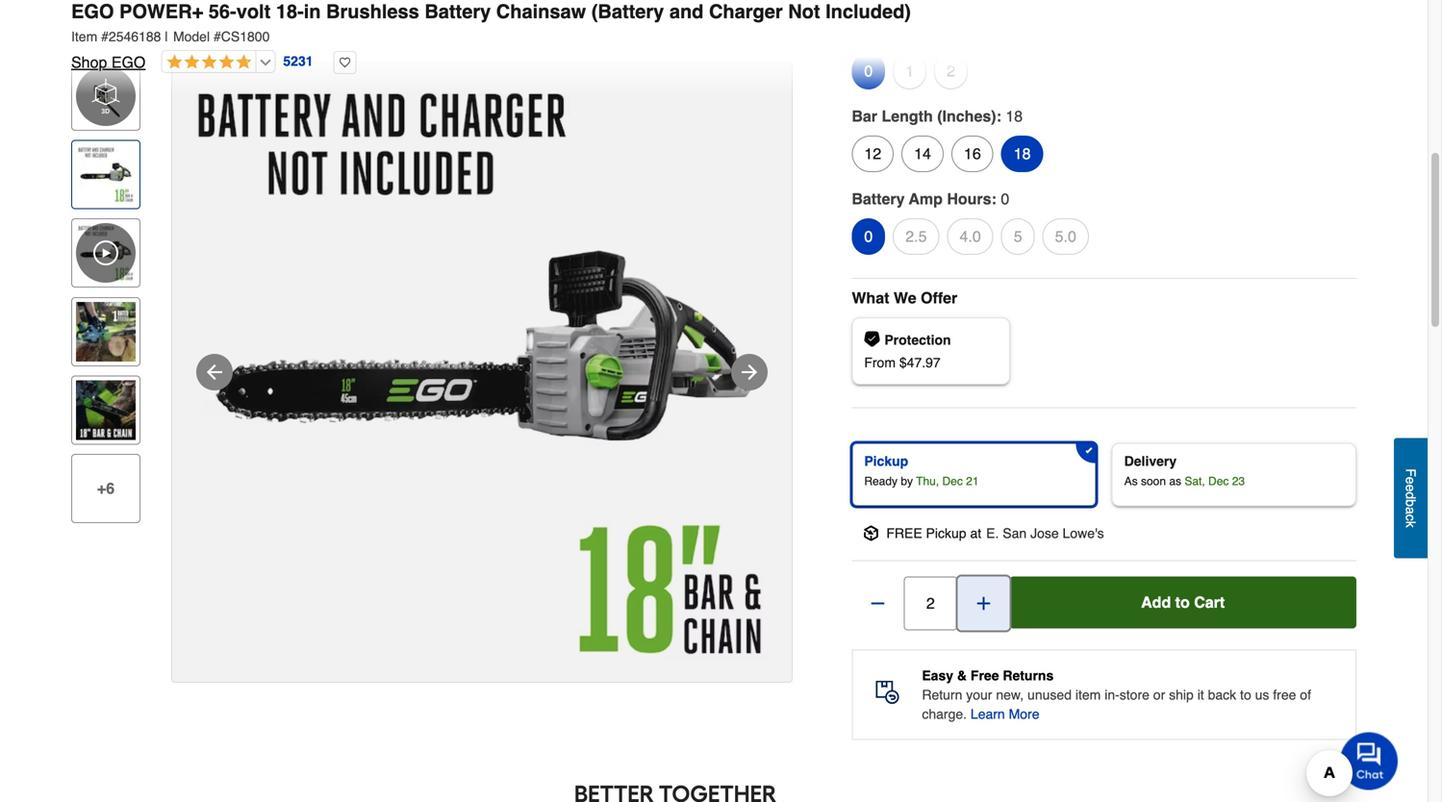 Task type: locate. For each thing, give the bounding box(es) containing it.
f e e d b a c k
[[1404, 469, 1419, 528]]

0 left 2.5
[[865, 228, 873, 245]]

e up b
[[1404, 485, 1419, 492]]

battery amp hours : 0
[[852, 190, 1010, 208]]

us
[[1256, 688, 1270, 703]]

ego down 2546188
[[111, 53, 146, 71]]

18
[[1006, 107, 1023, 125], [1014, 145, 1031, 163]]

2 # from the left
[[214, 29, 221, 44]]

1 vertical spatial battery
[[852, 190, 905, 208]]

what
[[852, 289, 890, 307]]

pickup
[[865, 454, 909, 469], [927, 526, 967, 541]]

heart outline image
[[334, 51, 357, 74]]

1 horizontal spatial battery
[[852, 190, 905, 208]]

brushless
[[326, 0, 419, 23]]

1 horizontal spatial dec
[[1209, 475, 1230, 488]]

0 vertical spatial 0
[[865, 62, 873, 80]]

delivery
[[1125, 454, 1177, 469]]

1 vertical spatial :
[[992, 190, 997, 208]]

by
[[901, 475, 913, 488]]

k
[[1404, 521, 1419, 528]]

better together heading
[[71, 779, 1280, 803]]

hours
[[947, 190, 992, 208]]

14
[[915, 145, 932, 163]]

pickup left 'at'
[[927, 526, 967, 541]]

ego
[[71, 0, 114, 23], [111, 53, 146, 71]]

bar
[[852, 107, 878, 125]]

0 for 4.0
[[865, 228, 873, 245]]

f e e d b a c k button
[[1395, 438, 1428, 559]]

0 horizontal spatial battery
[[425, 0, 491, 23]]

more
[[1009, 707, 1040, 722]]

23
[[1233, 475, 1246, 488]]

0
[[865, 62, 873, 80], [1001, 190, 1010, 208], [865, 228, 873, 245]]

to inside button
[[1176, 594, 1190, 612]]

shop ego
[[71, 53, 146, 71]]

pickup up ready
[[865, 454, 909, 469]]

0 left 1
[[865, 62, 873, 80]]

learn
[[971, 707, 1006, 722]]

18 right "(inches)"
[[1006, 107, 1023, 125]]

in
[[304, 0, 321, 23]]

ready
[[865, 475, 898, 488]]

56-
[[209, 0, 237, 23]]

add to cart
[[1142, 594, 1226, 612]]

0 vertical spatial to
[[1176, 594, 1190, 612]]

chainsaw
[[496, 0, 586, 23]]

pickup inside pickup ready by thu, dec 21
[[865, 454, 909, 469]]

1 horizontal spatial #
[[214, 29, 221, 44]]

item
[[71, 29, 97, 44]]

1 # from the left
[[101, 29, 109, 44]]

:
[[997, 107, 1002, 125], [992, 190, 997, 208]]

2.5
[[906, 228, 927, 245]]

0 right hours
[[1001, 190, 1010, 208]]

bar length (inches) : 18
[[852, 107, 1023, 125]]

0 horizontal spatial #
[[101, 29, 109, 44]]

# right item
[[101, 29, 109, 44]]

Stepper number input field with increment and decrement buttons number field
[[904, 577, 958, 631]]

1 horizontal spatial pickup
[[927, 526, 967, 541]]

add
[[1142, 594, 1172, 612]]

ego inside ego power+ 56-volt 18-in brushless battery chainsaw (battery and charger not included) item # 2546188 | model # cs1800
[[71, 0, 114, 23]]

model
[[173, 29, 210, 44]]

battery down 12
[[852, 190, 905, 208]]

b
[[1404, 500, 1419, 507]]

plus image
[[974, 594, 994, 614]]

and
[[670, 0, 704, 23]]

18 right 16
[[1014, 145, 1031, 163]]

option group
[[844, 435, 1365, 514]]

of
[[1301, 688, 1312, 703]]

easy
[[922, 668, 954, 684]]

ship
[[1170, 688, 1194, 703]]

# down 56-
[[214, 29, 221, 44]]

sat,
[[1185, 475, 1206, 488]]

|
[[165, 29, 168, 44]]

: for bar length (inches)
[[997, 107, 1002, 125]]

charger
[[709, 0, 783, 23]]

lowe's
[[1063, 526, 1105, 541]]

to right add
[[1176, 594, 1190, 612]]

18-
[[276, 0, 304, 23]]

0 vertical spatial pickup
[[865, 454, 909, 469]]

2
[[947, 62, 956, 80]]

2 dec from the left
[[1209, 475, 1230, 488]]

ego  #cs1800 image
[[172, 63, 792, 682]]

protection
[[885, 332, 952, 348]]

1 horizontal spatial to
[[1241, 688, 1252, 703]]

4.0
[[960, 228, 982, 245]]

as
[[1125, 475, 1138, 488]]

arrow left image
[[203, 361, 226, 384]]

arrow right image
[[738, 361, 761, 384]]

1 dec from the left
[[943, 475, 963, 488]]

dec left the 21
[[943, 475, 963, 488]]

your
[[967, 688, 993, 703]]

from
[[865, 355, 896, 370]]

battery left the chainsaw
[[425, 0, 491, 23]]

to left us
[[1241, 688, 1252, 703]]

1 vertical spatial to
[[1241, 688, 1252, 703]]

shop
[[71, 53, 107, 71]]

dec left 23
[[1209, 475, 1230, 488]]

0 vertical spatial battery
[[425, 0, 491, 23]]

21
[[967, 475, 979, 488]]

0 horizontal spatial pickup
[[865, 454, 909, 469]]

store
[[1120, 688, 1150, 703]]

protection from $47.97
[[865, 332, 952, 370]]

(battery
[[592, 0, 664, 23]]

minus image
[[869, 594, 888, 614]]

#
[[101, 29, 109, 44], [214, 29, 221, 44]]

amp
[[909, 190, 943, 208]]

battery
[[425, 0, 491, 23], [852, 190, 905, 208]]

offer
[[921, 289, 958, 307]]

to
[[1176, 594, 1190, 612], [1241, 688, 1252, 703]]

2 vertical spatial 0
[[865, 228, 873, 245]]

dec
[[943, 475, 963, 488], [1209, 475, 1230, 488]]

ego up item
[[71, 0, 114, 23]]

c
[[1404, 515, 1419, 521]]

0 horizontal spatial to
[[1176, 594, 1190, 612]]

ego  #cs1800 - thumbnail2 image
[[76, 302, 136, 362]]

pickup image
[[864, 526, 879, 541]]

0 vertical spatial :
[[997, 107, 1002, 125]]

0 vertical spatial ego
[[71, 0, 114, 23]]

cs1800
[[221, 29, 270, 44]]

item number 2 5 4 6 1 8 8 and model number c s 1 8 0 0 element
[[71, 27, 1357, 46]]

e
[[1404, 477, 1419, 485], [1404, 485, 1419, 492]]

4.7 stars image
[[162, 54, 252, 72]]

: for battery amp hours
[[992, 190, 997, 208]]

0 horizontal spatial dec
[[943, 475, 963, 488]]

e up d
[[1404, 477, 1419, 485]]



Task type: describe. For each thing, give the bounding box(es) containing it.
chat invite button image
[[1341, 732, 1400, 791]]

volt
[[237, 0, 271, 23]]

protection plan filled image
[[865, 331, 880, 347]]

battery inside ego power+ 56-volt 18-in brushless battery chainsaw (battery and charger not included) item # 2546188 | model # cs1800
[[425, 0, 491, 23]]

learn more link
[[971, 705, 1040, 724]]

learn more
[[971, 707, 1040, 722]]

2546188
[[109, 29, 161, 44]]

$47.97
[[900, 355, 941, 370]]

in-
[[1105, 688, 1120, 703]]

jose
[[1031, 526, 1059, 541]]

0 for 2
[[865, 62, 873, 80]]

0 vertical spatial 18
[[1006, 107, 1023, 125]]

included)
[[826, 0, 912, 23]]

item
[[1076, 688, 1101, 703]]

thu,
[[917, 475, 940, 488]]

+6 button
[[71, 454, 141, 524]]

12
[[865, 145, 882, 163]]

option group containing pickup
[[844, 435, 1365, 514]]

5
[[1014, 228, 1023, 245]]

free
[[887, 526, 923, 541]]

back
[[1209, 688, 1237, 703]]

d
[[1404, 492, 1419, 500]]

free
[[971, 668, 1000, 684]]

soon
[[1142, 475, 1167, 488]]

f
[[1404, 469, 1419, 477]]

1 e from the top
[[1404, 477, 1419, 485]]

we
[[894, 289, 917, 307]]

san
[[1003, 526, 1027, 541]]

1
[[906, 62, 915, 80]]

dec inside pickup ready by thu, dec 21
[[943, 475, 963, 488]]

1 vertical spatial ego
[[111, 53, 146, 71]]

returns
[[1003, 668, 1054, 684]]

what we offer
[[852, 289, 958, 307]]

ego  #cs1800 - thumbnail3 image
[[76, 381, 136, 440]]

length
[[882, 107, 933, 125]]

e.
[[987, 526, 999, 541]]

free pickup at e. san jose lowe's
[[887, 526, 1105, 541]]

or
[[1154, 688, 1166, 703]]

add to cart button
[[1010, 577, 1357, 629]]

power+
[[119, 0, 203, 23]]

not
[[789, 0, 821, 23]]

16
[[964, 145, 982, 163]]

5.0
[[1056, 228, 1077, 245]]

cart
[[1195, 594, 1226, 612]]

delivery as soon as sat, dec 23
[[1125, 454, 1246, 488]]

return
[[922, 688, 963, 703]]

ego power+ 56-volt 18-in brushless battery chainsaw (battery and charger not included) item # 2546188 | model # cs1800
[[71, 0, 912, 44]]

at
[[971, 526, 982, 541]]

ego  #cs1800 - thumbnail image
[[76, 145, 136, 205]]

1 vertical spatial 18
[[1014, 145, 1031, 163]]

to inside easy & free returns return your new, unused item in-store or ship it back to us free of charge.
[[1241, 688, 1252, 703]]

1 vertical spatial pickup
[[927, 526, 967, 541]]

5231
[[283, 54, 313, 69]]

+6
[[97, 480, 115, 498]]

free
[[1274, 688, 1297, 703]]

new,
[[997, 688, 1024, 703]]

1 vertical spatial 0
[[1001, 190, 1010, 208]]

pickup ready by thu, dec 21
[[865, 454, 979, 488]]

easy & free returns return your new, unused item in-store or ship it back to us free of charge.
[[922, 668, 1312, 722]]

it
[[1198, 688, 1205, 703]]

as
[[1170, 475, 1182, 488]]

(inches)
[[938, 107, 997, 125]]

charge.
[[922, 707, 967, 722]]

2 e from the top
[[1404, 485, 1419, 492]]

unused
[[1028, 688, 1072, 703]]

dec inside delivery as soon as sat, dec 23
[[1209, 475, 1230, 488]]

a
[[1404, 507, 1419, 515]]

&
[[958, 668, 967, 684]]



Task type: vqa. For each thing, say whether or not it's contained in the screenshot.
'136'
no



